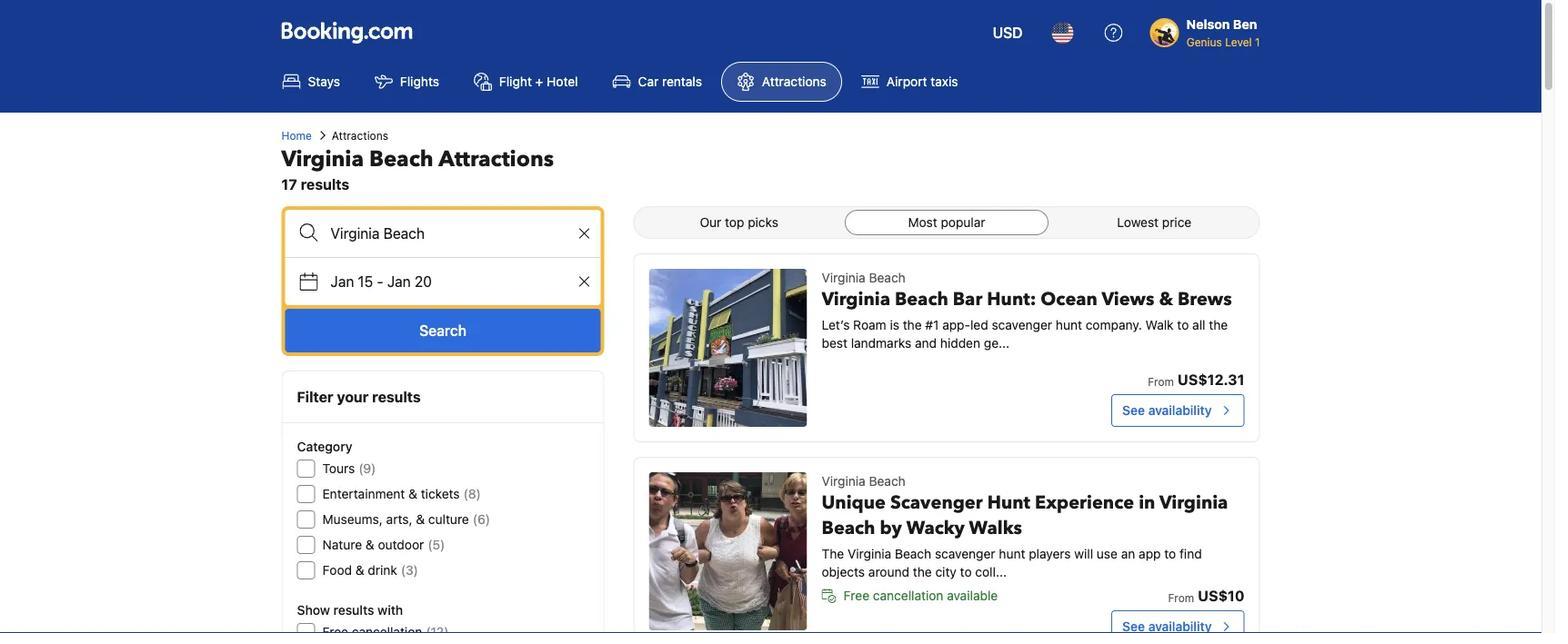 Task type: locate. For each thing, give the bounding box(es) containing it.
1 horizontal spatial hunt
[[1056, 318, 1082, 333]]

hunt:
[[987, 287, 1036, 312]]

beach up is
[[869, 271, 906, 286]]

arts,
[[386, 512, 412, 527]]

the
[[903, 318, 922, 333], [1209, 318, 1228, 333], [913, 565, 932, 580]]

usd
[[993, 24, 1023, 41]]

scavenger down hunt:
[[992, 318, 1052, 333]]

from left us$10
[[1168, 592, 1194, 605]]

scavenger
[[992, 318, 1052, 333], [935, 547, 996, 562]]

flight + hotel
[[499, 74, 578, 89]]

scavenger
[[890, 491, 983, 516]]

1 jan from the left
[[331, 273, 354, 291]]

(6)
[[473, 512, 490, 527]]

(8)
[[463, 487, 481, 502]]

2 vertical spatial attractions
[[438, 144, 554, 174]]

1 vertical spatial scavenger
[[935, 547, 996, 562]]

is
[[890, 318, 899, 333]]

us$10
[[1198, 588, 1245, 605]]

2 vertical spatial to
[[960, 565, 972, 580]]

to right app
[[1164, 547, 1176, 562]]

scavenger up city
[[935, 547, 996, 562]]

virginia down home link
[[281, 144, 364, 174]]

beach up unique
[[869, 474, 906, 489]]

Where are you going? search field
[[285, 210, 601, 257]]

tickets
[[421, 487, 460, 502]]

airport taxis
[[887, 74, 958, 89]]

company.
[[1086, 318, 1142, 333]]

nelson
[[1187, 17, 1230, 32]]

hunt down ocean
[[1056, 318, 1082, 333]]

& up museums, arts, & culture (6)
[[408, 487, 417, 502]]

most popular
[[908, 215, 985, 230]]

0 horizontal spatial hunt
[[999, 547, 1025, 562]]

hunt inside virginia beach virginia beach bar hunt: ocean views & brews let's roam is the #1 app-led scavenger hunt company. walk to all the best landmarks and hidden ge...
[[1056, 318, 1082, 333]]

virginia
[[281, 144, 364, 174], [822, 271, 866, 286], [822, 287, 890, 312], [822, 474, 866, 489], [1160, 491, 1228, 516], [848, 547, 891, 562]]

0 horizontal spatial attractions
[[332, 129, 388, 142]]

walks
[[969, 517, 1022, 542]]

0 vertical spatial hunt
[[1056, 318, 1082, 333]]

beach inside "virginia beach attractions 17 results"
[[369, 144, 433, 174]]

& up walk
[[1159, 287, 1173, 312]]

jan
[[331, 273, 354, 291], [387, 273, 411, 291]]

entertainment & tickets (8)
[[322, 487, 481, 502]]

1 horizontal spatial attractions
[[438, 144, 554, 174]]

the
[[822, 547, 844, 562]]

see
[[1122, 403, 1145, 418]]

hunt inside virginia beach unique scavenger hunt experience in virginia beach by wacky walks the virginia beach scavenger hunt players will use an app to find objects around the city to coll...
[[999, 547, 1025, 562]]

scavenger inside virginia beach unique scavenger hunt experience in virginia beach by wacky walks the virginia beach scavenger hunt players will use an app to find objects around the city to coll...
[[935, 547, 996, 562]]

from inside from us$10
[[1168, 592, 1194, 605]]

1 vertical spatial from
[[1168, 592, 1194, 605]]

objects
[[822, 565, 865, 580]]

lowest
[[1117, 215, 1159, 230]]

usd button
[[982, 11, 1034, 55]]

results right 17
[[301, 176, 349, 193]]

from for virginia beach bar hunt: ocean views & brews
[[1148, 376, 1174, 388]]

virginia up let's
[[822, 271, 866, 286]]

outdoor
[[378, 538, 424, 553]]

attractions
[[762, 74, 827, 89], [332, 129, 388, 142], [438, 144, 554, 174]]

0 vertical spatial to
[[1177, 318, 1189, 333]]

bar
[[953, 287, 983, 312]]

& inside virginia beach virginia beach bar hunt: ocean views & brews let's roam is the #1 app-led scavenger hunt company. walk to all the best landmarks and hidden ge...
[[1159, 287, 1173, 312]]

lowest price
[[1117, 215, 1192, 230]]

museums,
[[322, 512, 383, 527]]

with
[[378, 603, 403, 618]]

from up see availability
[[1148, 376, 1174, 388]]

the left city
[[913, 565, 932, 580]]

our top picks
[[700, 215, 778, 230]]

virginia beach virginia beach bar hunt: ocean views & brews let's roam is the #1 app-led scavenger hunt company. walk to all the best landmarks and hidden ge...
[[822, 271, 1232, 351]]

filter
[[297, 389, 333, 406]]

virginia right in
[[1160, 491, 1228, 516]]

& left the drink on the left bottom of the page
[[355, 563, 364, 578]]

0 horizontal spatial jan
[[331, 273, 354, 291]]

from for free cancellation available
[[1168, 592, 1194, 605]]

beach
[[369, 144, 433, 174], [869, 271, 906, 286], [895, 287, 948, 312], [869, 474, 906, 489], [822, 517, 875, 542], [895, 547, 931, 562]]

wacky
[[906, 517, 965, 542]]

find
[[1180, 547, 1202, 562]]

attractions link
[[721, 62, 842, 102]]

1 vertical spatial hunt
[[999, 547, 1025, 562]]

0 horizontal spatial to
[[960, 565, 972, 580]]

2 horizontal spatial to
[[1177, 318, 1189, 333]]

stays
[[308, 74, 340, 89]]

roam
[[853, 318, 886, 333]]

free
[[844, 589, 870, 604]]

hotel
[[547, 74, 578, 89]]

1 horizontal spatial to
[[1164, 547, 1176, 562]]

players
[[1029, 547, 1071, 562]]

ocean
[[1041, 287, 1098, 312]]

#1
[[925, 318, 939, 333]]

category
[[297, 440, 352, 455]]

to inside virginia beach virginia beach bar hunt: ocean views & brews let's roam is the #1 app-led scavenger hunt company. walk to all the best landmarks and hidden ge...
[[1177, 318, 1189, 333]]

beach up around
[[895, 547, 931, 562]]

brews
[[1178, 287, 1232, 312]]

0 vertical spatial results
[[301, 176, 349, 193]]

results right your
[[372, 389, 421, 406]]

& up the food & drink (3)
[[365, 538, 374, 553]]

0 vertical spatial from
[[1148, 376, 1174, 388]]

rentals
[[662, 74, 702, 89]]

museums, arts, & culture (6)
[[322, 512, 490, 527]]

-
[[377, 273, 383, 291]]

drink
[[368, 563, 397, 578]]

results
[[301, 176, 349, 193], [372, 389, 421, 406], [333, 603, 374, 618]]

jan left 15
[[331, 273, 354, 291]]

beach down flights link
[[369, 144, 433, 174]]

show results with
[[297, 603, 403, 618]]

availability
[[1148, 403, 1212, 418]]

home
[[281, 129, 312, 142]]

results left with
[[333, 603, 374, 618]]

hidden
[[940, 336, 980, 351]]

hunt up 'coll...'
[[999, 547, 1025, 562]]

top
[[725, 215, 744, 230]]

home link
[[281, 127, 312, 144]]

to left the all
[[1177, 318, 1189, 333]]

car
[[638, 74, 659, 89]]

to
[[1177, 318, 1189, 333], [1164, 547, 1176, 562], [960, 565, 972, 580]]

city
[[935, 565, 957, 580]]

nature
[[322, 538, 362, 553]]

the right is
[[903, 318, 922, 333]]

best
[[822, 336, 848, 351]]

the inside virginia beach unique scavenger hunt experience in virginia beach by wacky walks the virginia beach scavenger hunt players will use an app to find objects around the city to coll...
[[913, 565, 932, 580]]

jan right -
[[387, 273, 411, 291]]

15
[[358, 273, 373, 291]]

the right the all
[[1209, 318, 1228, 333]]

search button
[[285, 309, 601, 353]]

1 horizontal spatial jan
[[387, 273, 411, 291]]

2 horizontal spatial attractions
[[762, 74, 827, 89]]

(5)
[[428, 538, 445, 553]]

airport
[[887, 74, 927, 89]]

0 vertical spatial scavenger
[[992, 318, 1052, 333]]

from inside from us$12.31
[[1148, 376, 1174, 388]]

+
[[535, 74, 543, 89]]

led
[[970, 318, 988, 333]]

level
[[1225, 35, 1252, 48]]

to right city
[[960, 565, 972, 580]]

car rentals
[[638, 74, 702, 89]]



Task type: vqa. For each thing, say whether or not it's contained in the screenshot.
All
yes



Task type: describe. For each thing, give the bounding box(es) containing it.
airport taxis link
[[846, 62, 974, 102]]

popular
[[941, 215, 985, 230]]

virginia up unique
[[822, 474, 866, 489]]

2 jan from the left
[[387, 273, 411, 291]]

flights link
[[359, 62, 455, 102]]

entertainment
[[322, 487, 405, 502]]

app
[[1139, 547, 1161, 562]]

& right arts,
[[416, 512, 425, 527]]

free cancellation available
[[844, 589, 998, 604]]

virginia up roam
[[822, 287, 890, 312]]

1
[[1255, 35, 1260, 48]]

0 vertical spatial attractions
[[762, 74, 827, 89]]

beach down unique
[[822, 517, 875, 542]]

food
[[322, 563, 352, 578]]

around
[[868, 565, 910, 580]]

tours (9)
[[322, 462, 376, 477]]

experience
[[1035, 491, 1134, 516]]

virginia beach unique scavenger hunt experience in virginia beach by wacky walks the virginia beach scavenger hunt players will use an app to find objects around the city to coll...
[[822, 474, 1228, 580]]

all
[[1192, 318, 1206, 333]]

flight + hotel link
[[458, 62, 594, 102]]

2 vertical spatial results
[[333, 603, 374, 618]]

flights
[[400, 74, 439, 89]]

jan 15 - jan 20
[[331, 273, 432, 291]]

landmarks
[[851, 336, 912, 351]]

us$12.31
[[1178, 372, 1245, 389]]

1 vertical spatial to
[[1164, 547, 1176, 562]]

20
[[415, 273, 432, 291]]

1 vertical spatial attractions
[[332, 129, 388, 142]]

virginia up around
[[848, 547, 891, 562]]

ben
[[1233, 17, 1257, 32]]

(9)
[[359, 462, 376, 477]]

& for (8)
[[408, 487, 417, 502]]

search
[[419, 322, 467, 340]]

taxis
[[931, 74, 958, 89]]

beach up the #1
[[895, 287, 948, 312]]

food & drink (3)
[[322, 563, 418, 578]]

results inside "virginia beach attractions 17 results"
[[301, 176, 349, 193]]

& for (3)
[[355, 563, 364, 578]]

stays link
[[267, 62, 356, 102]]

unique
[[822, 491, 886, 516]]

show
[[297, 603, 330, 618]]

from us$12.31
[[1148, 372, 1245, 389]]

flight
[[499, 74, 532, 89]]

unique scavenger hunt experience in virginia beach by wacky walks image
[[649, 473, 807, 631]]

booking.com image
[[281, 22, 412, 44]]

available
[[947, 589, 998, 604]]

picks
[[748, 215, 778, 230]]

virginia beach bar hunt: ocean views & brews image
[[649, 269, 807, 427]]

car rentals link
[[597, 62, 717, 102]]

and
[[915, 336, 937, 351]]

views
[[1102, 287, 1155, 312]]

cancellation
[[873, 589, 944, 604]]

in
[[1139, 491, 1155, 516]]

17
[[281, 176, 297, 193]]

virginia inside "virginia beach attractions 17 results"
[[281, 144, 364, 174]]

(3)
[[401, 563, 418, 578]]

will
[[1074, 547, 1093, 562]]

scavenger inside virginia beach virginia beach bar hunt: ocean views & brews let's roam is the #1 app-led scavenger hunt company. walk to all the best landmarks and hidden ge...
[[992, 318, 1052, 333]]

by
[[880, 517, 902, 542]]

nature & outdoor (5)
[[322, 538, 445, 553]]

filter your results
[[297, 389, 421, 406]]

our
[[700, 215, 721, 230]]

nelson ben genius level 1
[[1187, 17, 1260, 48]]

1 vertical spatial results
[[372, 389, 421, 406]]

an
[[1121, 547, 1135, 562]]

use
[[1097, 547, 1118, 562]]

most
[[908, 215, 937, 230]]

genius
[[1187, 35, 1222, 48]]

your
[[337, 389, 369, 406]]

let's
[[822, 318, 850, 333]]

see availability
[[1122, 403, 1212, 418]]

& for (5)
[[365, 538, 374, 553]]

walk
[[1145, 318, 1174, 333]]

hunt
[[987, 491, 1030, 516]]

attractions inside "virginia beach attractions 17 results"
[[438, 144, 554, 174]]

your account menu nelson ben genius level 1 element
[[1150, 8, 1267, 50]]

app-
[[942, 318, 970, 333]]

price
[[1162, 215, 1192, 230]]



